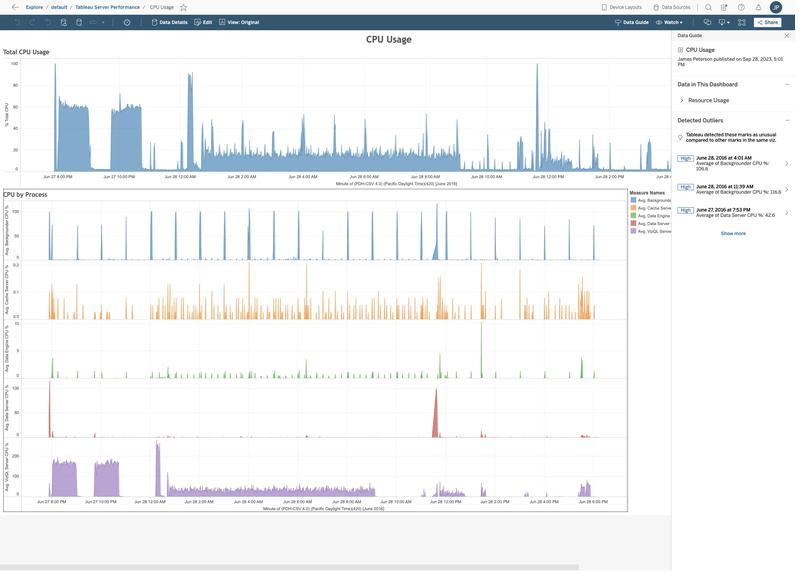 Task type: locate. For each thing, give the bounding box(es) containing it.
explore link
[[26, 4, 43, 10]]

2 horizontal spatial /
[[143, 5, 145, 10]]

1 horizontal spatial /
[[70, 5, 73, 10]]

skip to content
[[20, 6, 67, 13]]

/ left cpu
[[143, 5, 145, 10]]

tableau
[[75, 5, 93, 10]]

explore / default / tableau server performance /
[[26, 5, 145, 10]]

/
[[46, 5, 48, 10], [70, 5, 73, 10], [143, 5, 145, 10]]

2 / from the left
[[70, 5, 73, 10]]

tableau server performance link
[[75, 4, 140, 10]]

cpu usage element
[[148, 5, 176, 10]]

default
[[51, 5, 67, 10]]

performance
[[111, 5, 140, 10]]

explore
[[26, 5, 43, 10]]

0 horizontal spatial /
[[46, 5, 48, 10]]

skip to content link
[[19, 4, 79, 15]]

content
[[43, 6, 67, 13]]

/ right to
[[46, 5, 48, 10]]

/ right the default on the top left of the page
[[70, 5, 73, 10]]

usage
[[161, 5, 174, 10]]



Task type: describe. For each thing, give the bounding box(es) containing it.
3 / from the left
[[143, 5, 145, 10]]

skip
[[20, 6, 33, 13]]

cpu usage
[[150, 5, 174, 10]]

to
[[35, 6, 41, 13]]

cpu
[[150, 5, 160, 10]]

server
[[94, 5, 109, 10]]

1 / from the left
[[46, 5, 48, 10]]

default link
[[51, 4, 68, 10]]



Task type: vqa. For each thing, say whether or not it's contained in the screenshot.
Tableau Server Performance LINK
yes



